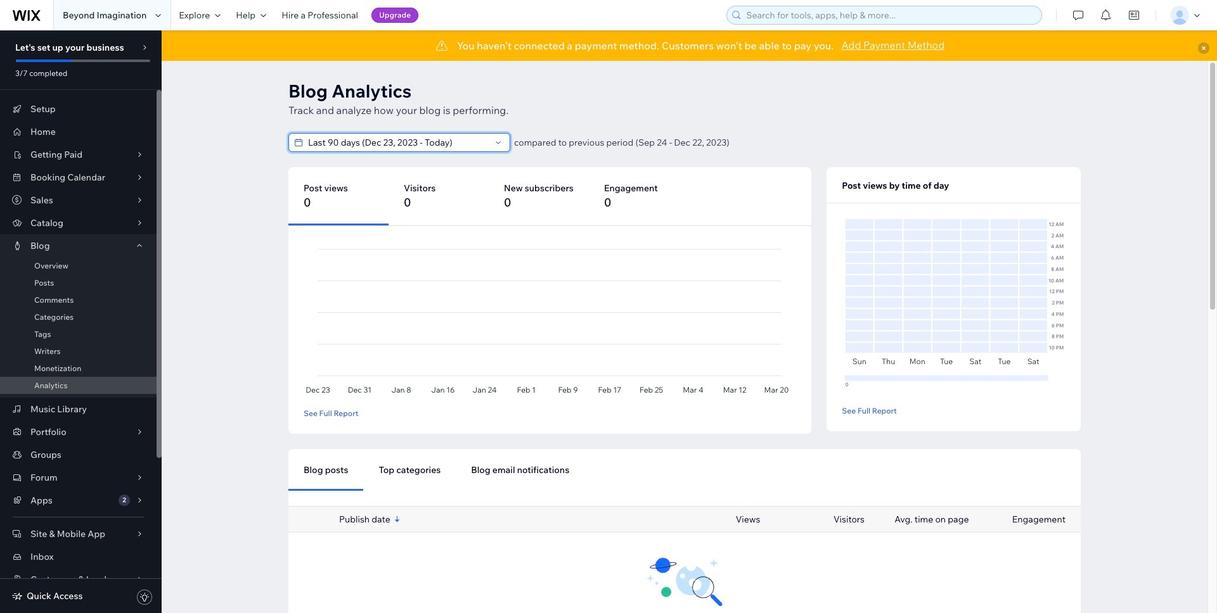 Task type: describe. For each thing, give the bounding box(es) containing it.
Search for tools, apps, help & more... field
[[743, 6, 1038, 24]]



Task type: locate. For each thing, give the bounding box(es) containing it.
None field
[[304, 134, 491, 152]]

sidebar element
[[0, 30, 162, 614]]

alert
[[162, 30, 1217, 61]]



Task type: vqa. For each thing, say whether or not it's contained in the screenshot.
the Sidebar element
yes



